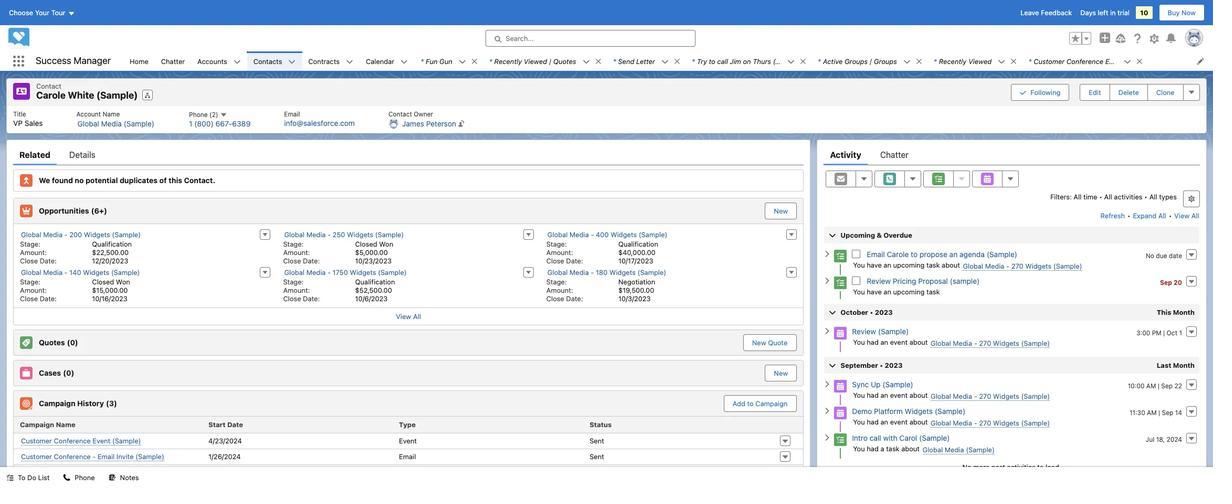 Task type: locate. For each thing, give the bounding box(es) containing it.
2 upcoming from the top
[[893, 287, 925, 296]]

5 list item from the left
[[812, 51, 928, 71]]

1 horizontal spatial qualification
[[355, 277, 395, 286]]

0 horizontal spatial name
[[56, 421, 75, 429]]

call
[[717, 57, 728, 65], [870, 433, 881, 442]]

(0) for quotes (0)
[[67, 338, 78, 347]]

2 new button from the top
[[765, 365, 797, 381]]

- inside campaign history element
[[93, 452, 96, 461]]

details
[[69, 150, 95, 159]]

0 vertical spatial am
[[1147, 382, 1156, 390]]

0 vertical spatial quotes
[[553, 57, 576, 65]]

you for 11:30
[[853, 418, 865, 426]]

1 vertical spatial have
[[867, 287, 882, 296]]

3 * from the left
[[613, 57, 616, 65]]

1 vertical spatial month
[[1173, 361, 1195, 369]]

0 horizontal spatial recently
[[494, 57, 522, 65]]

date: inside $40,000.00 close date:
[[566, 256, 583, 265]]

to inside list
[[709, 57, 715, 65]]

close inside $40,000.00 close date:
[[546, 256, 564, 265]]

date: inside $19,500.00 close date:
[[566, 294, 583, 303]]

amount: down $5,000.00 close date:
[[283, 286, 310, 294]]

no left "due"
[[1146, 252, 1154, 260]]

• right 'october'
[[870, 308, 873, 316]]

about inside you had a task about global media (sample)
[[902, 444, 920, 453]]

date: down "global media - 140 widgets (sample)" link
[[40, 294, 57, 303]]

home link
[[123, 51, 155, 71]]

email up info@salesforce.com link
[[284, 110, 300, 118]]

0 vertical spatial event image
[[834, 380, 847, 393]]

to left load.
[[1038, 463, 1044, 471]]

conference for email
[[54, 452, 91, 461]]

1 vertical spatial you had an event about global media - 270 widgets (sample)
[[853, 391, 1050, 400]]

1 horizontal spatial no
[[1146, 252, 1154, 260]]

10/23/2023
[[355, 256, 392, 265]]

2 viewed from the left
[[969, 57, 992, 65]]

campaign for campaign history (3)
[[39, 399, 75, 408]]

customer down "campaign name" in the bottom of the page
[[21, 437, 52, 445]]

to do list
[[18, 474, 50, 482]]

3 you had an event about global media - 270 widgets (sample) from the top
[[853, 418, 1050, 427]]

2 tab list from the left
[[824, 144, 1200, 165]]

sync up (sample) link
[[852, 380, 913, 389]]

| right pm
[[1163, 329, 1165, 337]]

do
[[27, 474, 36, 482]]

quotes inside list item
[[553, 57, 576, 65]]

closed won amount:
[[283, 240, 393, 256], [20, 277, 130, 294]]

0 horizontal spatial won
[[116, 277, 130, 286]]

4 list item from the left
[[686, 51, 812, 71]]

2 vertical spatial you had an event about global media - 270 widgets (sample)
[[853, 418, 1050, 427]]

choose your tour
[[9, 8, 65, 17]]

1 vertical spatial sep
[[1161, 382, 1173, 390]]

closed inside "global media - 250 widgets (sample)" element
[[355, 240, 377, 248]]

no left more
[[963, 463, 972, 471]]

2 event from the top
[[890, 391, 908, 399]]

to left propose
[[911, 250, 918, 259]]

(0) for cases (0)
[[63, 368, 74, 377]]

had down review (sample) link
[[867, 338, 879, 346]]

won inside global media - 140 widgets (sample) element
[[116, 277, 130, 286]]

edit
[[1089, 88, 1101, 96]]

closed won amount: down 250
[[283, 240, 393, 256]]

1 had from the top
[[867, 338, 879, 346]]

1 vertical spatial call
[[870, 433, 881, 442]]

0 vertical spatial call
[[717, 57, 728, 65]]

sent down status
[[590, 437, 604, 445]]

2023 up "review (sample)"
[[875, 308, 893, 316]]

expand all button
[[1133, 207, 1167, 224]]

had for sync
[[867, 391, 879, 399]]

task inside you had a task about global media (sample)
[[886, 444, 900, 453]]

text default image
[[471, 58, 478, 65], [595, 58, 602, 65], [674, 58, 681, 65], [800, 58, 807, 65], [916, 58, 923, 65], [1010, 58, 1018, 65], [1136, 58, 1144, 65], [288, 58, 296, 66], [346, 58, 353, 66], [401, 58, 408, 66], [583, 58, 590, 66], [903, 58, 911, 66], [998, 58, 1006, 66], [220, 111, 227, 119], [824, 328, 831, 335], [824, 407, 831, 415], [63, 474, 71, 482]]

customer for email
[[21, 452, 52, 461]]

amount: inside negotiation amount:
[[546, 286, 573, 294]]

month for last month
[[1173, 361, 1195, 369]]

0 vertical spatial contact
[[36, 82, 61, 90]]

2 event image from the top
[[834, 407, 847, 419]]

| for review (sample)
[[1163, 329, 1165, 337]]

customer up to do list
[[21, 452, 52, 461]]

view inside related tab panel
[[396, 312, 411, 321]]

list for leave feedback link
[[123, 51, 1213, 71]]

task down propose
[[927, 261, 940, 269]]

qualification for $22,500.00 close date:
[[92, 240, 132, 248]]

task image
[[834, 277, 847, 289], [834, 434, 847, 446]]

propose
[[920, 250, 948, 259]]

jim
[[730, 57, 741, 65]]

1 list item from the left
[[414, 51, 483, 71]]

amount: down global media - 180 widgets (sample) link
[[546, 286, 573, 294]]

1 horizontal spatial chatter
[[880, 150, 909, 159]]

2 sent from the top
[[590, 453, 604, 461]]

1 you from the top
[[853, 261, 865, 269]]

name right 'account'
[[103, 110, 120, 118]]

conference for event
[[54, 437, 91, 445]]

stage: for global media - 140 widgets (sample)
[[20, 277, 40, 286]]

stage: down $22,500.00 close date:
[[20, 277, 40, 286]]

0 horizontal spatial carole
[[36, 90, 66, 101]]

close inside $5,000.00 close date:
[[283, 256, 301, 265]]

0 vertical spatial task image
[[834, 277, 847, 289]]

media inside account name global media (sample)
[[101, 119, 122, 128]]

global media - 1750 widgets (sample) element
[[277, 266, 540, 304]]

0 vertical spatial global media (sample) link
[[77, 119, 154, 128]]

event for (sample)
[[890, 338, 908, 346]]

upcoming down pricing
[[893, 287, 925, 296]]

| for demo platform widgets (sample)
[[1159, 409, 1160, 417]]

1 vertical spatial won
[[116, 277, 130, 286]]

amount: inside "global media - 250 widgets (sample)" element
[[283, 248, 310, 256]]

sep left '22'
[[1161, 382, 1173, 390]]

stage: inside global media - 140 widgets (sample) element
[[20, 277, 40, 286]]

cases
[[39, 368, 61, 377]]

0 vertical spatial upcoming
[[893, 261, 925, 269]]

september  •  2023
[[841, 361, 903, 369]]

2 you had an event about global media - 270 widgets (sample) from the top
[[853, 391, 1050, 400]]

chatter right home link
[[161, 57, 185, 65]]

try
[[697, 57, 707, 65]]

calendar link
[[360, 51, 401, 71]]

1 vertical spatial 2023
[[885, 361, 903, 369]]

text default image inside notes button
[[108, 474, 116, 482]]

0 vertical spatial you had an event about global media - 270 widgets (sample)
[[853, 338, 1050, 347]]

sep for sync up (sample)
[[1161, 382, 1173, 390]]

0 horizontal spatial groups
[[845, 57, 868, 65]]

you have an upcoming task
[[853, 287, 940, 296]]

global media - 400 widgets (sample) element
[[540, 228, 803, 266]]

email left invite
[[98, 452, 115, 461]]

qualification up 12/20/2023
[[92, 240, 132, 248]]

amount:
[[20, 248, 47, 256], [283, 248, 310, 256], [546, 248, 573, 256], [20, 286, 47, 294], [283, 286, 310, 294], [546, 286, 573, 294]]

you up 'october'
[[853, 287, 865, 296]]

0 horizontal spatial qualification amount:
[[20, 240, 132, 256]]

amount: inside global media - 200 widgets (sample) element
[[20, 248, 47, 256]]

0 vertical spatial name
[[103, 110, 120, 118]]

list containing home
[[123, 51, 1213, 71]]

upcoming up pricing
[[893, 261, 925, 269]]

amount: down "global media - 250 widgets (sample)" link
[[283, 248, 310, 256]]

review up you have an upcoming task
[[867, 276, 891, 285]]

closed won amount: for 250
[[283, 240, 393, 256]]

0 horizontal spatial global media (sample) link
[[77, 119, 154, 128]]

2 had from the top
[[867, 391, 879, 399]]

1 vertical spatial upcoming
[[893, 287, 925, 296]]

have down upcoming & overdue at the top right of the page
[[867, 261, 882, 269]]

date: inside $52,500.00 close date:
[[303, 294, 320, 303]]

1 horizontal spatial recently
[[939, 57, 967, 65]]

3 event from the top
[[890, 418, 908, 426]]

qualification amount: inside global media - 1750 widgets (sample) element
[[283, 277, 395, 294]]

carole white (sample)
[[36, 90, 138, 101]]

date: inside $22,500.00 close date:
[[40, 256, 57, 265]]

closed for $15,000.00
[[92, 277, 114, 286]]

groups
[[845, 57, 868, 65], [874, 57, 897, 65]]

qualification amount: inside global media - 400 widgets (sample) element
[[546, 240, 658, 256]]

2 horizontal spatial qualification amount:
[[546, 240, 658, 256]]

0 vertical spatial closed
[[355, 240, 377, 248]]

your
[[35, 8, 49, 17]]

1 vertical spatial task image
[[834, 434, 847, 446]]

global media - 270 widgets (sample) link for review (sample)
[[931, 339, 1050, 348]]

sep left 20
[[1160, 279, 1172, 286]]

amount: for global media - 200 widgets (sample)
[[20, 248, 47, 256]]

closed won amount: inside "global media - 250 widgets (sample)" element
[[283, 240, 393, 256]]

list item
[[414, 51, 483, 71], [483, 51, 607, 71], [607, 51, 686, 71], [686, 51, 812, 71], [812, 51, 928, 71], [928, 51, 1022, 71], [1022, 51, 1154, 71]]

5 * from the left
[[818, 57, 821, 65]]

title
[[13, 110, 26, 118]]

date: inside $5,000.00 close date:
[[303, 256, 320, 265]]

you down demo
[[853, 418, 865, 426]]

type element
[[395, 417, 585, 433]]

0 vertical spatial carole
[[36, 90, 66, 101]]

0 vertical spatial list
[[123, 51, 1213, 71]]

an inside the you have an upcoming task about global media - 270 widgets (sample)
[[884, 261, 891, 269]]

1 horizontal spatial won
[[379, 240, 393, 248]]

list
[[38, 474, 50, 482]]

0 horizontal spatial chatter link
[[155, 51, 191, 71]]

amount: inside global media - 400 widgets (sample) element
[[546, 248, 573, 256]]

0 vertical spatial have
[[867, 261, 882, 269]]

campaign up "action" element
[[756, 399, 788, 408]]

1 * from the left
[[421, 57, 424, 65]]

4 you from the top
[[853, 391, 865, 399]]

to right try
[[709, 57, 715, 65]]

phone inside dropdown button
[[189, 111, 208, 118]]

0 horizontal spatial event
[[93, 437, 110, 445]]

0 vertical spatial conference
[[1067, 57, 1104, 65]]

email inside email info@salesforce.com
[[284, 110, 300, 118]]

0 vertical spatial task
[[927, 261, 940, 269]]

conference up customer conference - email invite (sample)
[[54, 437, 91, 445]]

you down intro
[[853, 444, 865, 453]]

phone inside "button"
[[75, 474, 95, 482]]

0 vertical spatial new
[[774, 207, 788, 215]]

opportunities image
[[20, 204, 33, 217]]

an down sync up (sample)
[[881, 391, 888, 399]]

new button for opportunities (6+)
[[765, 202, 797, 219]]

global
[[77, 119, 99, 128], [21, 230, 41, 239], [284, 230, 305, 239], [548, 230, 568, 239], [963, 262, 983, 270], [21, 268, 41, 276], [284, 268, 305, 276], [548, 268, 568, 276], [931, 339, 951, 347], [931, 392, 951, 400], [931, 419, 951, 427], [923, 445, 943, 454]]

closed won amount: down 140
[[20, 277, 130, 294]]

tab list containing related
[[13, 144, 804, 165]]

2 vertical spatial conference
[[54, 452, 91, 461]]

an up october  •  2023
[[884, 287, 891, 296]]

customer conference event (sample) link
[[21, 437, 141, 445]]

contracts list item
[[302, 51, 360, 71]]

up
[[871, 380, 881, 389]]

event image
[[834, 380, 847, 393], [834, 407, 847, 419]]

review for review pricing proposal (sample)
[[867, 276, 891, 285]]

* for * fun gun
[[421, 57, 424, 65]]

0 vertical spatial closed won amount:
[[283, 240, 393, 256]]

related link
[[19, 144, 50, 165]]

1 horizontal spatial view
[[1175, 211, 1190, 220]]

view all link down types
[[1174, 207, 1200, 224]]

no more past activities to load.
[[963, 463, 1061, 471]]

list
[[123, 51, 1213, 71], [7, 106, 1206, 133]]

won for $5,000.00
[[379, 240, 393, 248]]

0 horizontal spatial chatter
[[161, 57, 185, 65]]

1/12/2024
[[208, 468, 240, 477]]

0 vertical spatial won
[[379, 240, 393, 248]]

review (sample)
[[852, 327, 909, 336]]

task image left intro
[[834, 434, 847, 446]]

refresh • expand all • view all
[[1101, 211, 1200, 220]]

am for demo platform widgets (sample)
[[1147, 409, 1157, 417]]

1 horizontal spatial activities
[[1114, 192, 1143, 201]]

1 event image from the top
[[834, 380, 847, 393]]

1 horizontal spatial qualification amount:
[[283, 277, 395, 294]]

active
[[823, 57, 843, 65]]

close for $52,500.00 close date:
[[283, 294, 301, 303]]

1 horizontal spatial viewed
[[969, 57, 992, 65]]

review (sample) link
[[852, 327, 909, 336]]

stage: inside "global media - 250 widgets (sample)" element
[[283, 240, 304, 248]]

1 horizontal spatial groups
[[874, 57, 897, 65]]

event for platform
[[890, 418, 908, 426]]

new inside "button"
[[752, 338, 766, 347]]

buy now button
[[1159, 4, 1205, 21]]

2024
[[1167, 435, 1182, 443]]

1 vertical spatial chatter link
[[880, 144, 909, 165]]

1 have from the top
[[867, 261, 882, 269]]

home
[[130, 57, 148, 65]]

10:00 am | sep 22
[[1128, 382, 1182, 390]]

close for $19,500.00 close date:
[[546, 294, 564, 303]]

stage: down $5,000.00 close date:
[[283, 277, 304, 286]]

an for 11:30 am | sep 14
[[881, 418, 888, 426]]

amount: inside global media - 1750 widgets (sample) element
[[283, 286, 310, 294]]

campaign inside campaign name element
[[20, 421, 54, 429]]

0 horizontal spatial view
[[396, 312, 411, 321]]

0 horizontal spatial qualification
[[92, 240, 132, 248]]

- inside the you have an upcoming task about global media - 270 widgets (sample)
[[1006, 262, 1010, 270]]

date: up global media - 1750 widgets (sample)
[[303, 256, 320, 265]]

qualification inside global media - 400 widgets (sample) element
[[618, 240, 658, 248]]

-
[[64, 230, 68, 239], [328, 230, 331, 239], [591, 230, 594, 239], [1006, 262, 1010, 270], [64, 268, 68, 276], [328, 268, 331, 276], [591, 268, 594, 276], [974, 339, 977, 347], [974, 392, 977, 400], [974, 419, 977, 427], [93, 452, 96, 461]]

won for $15,000.00
[[116, 277, 130, 286]]

close for $40,000.00 close date:
[[546, 256, 564, 265]]

stage: for global media - 400 widgets (sample)
[[546, 240, 567, 248]]

1 horizontal spatial closed
[[355, 240, 377, 248]]

(sample)
[[773, 57, 802, 65], [1125, 57, 1154, 65], [96, 90, 138, 101], [124, 119, 154, 128], [112, 230, 141, 239], [375, 230, 404, 239], [639, 230, 668, 239], [987, 250, 1018, 259], [1054, 262, 1082, 270], [111, 268, 140, 276], [378, 268, 407, 276], [638, 268, 666, 276], [878, 327, 909, 336], [1021, 339, 1050, 347], [883, 380, 913, 389], [1021, 392, 1050, 400], [935, 407, 966, 416], [1021, 419, 1050, 427], [919, 433, 950, 442], [112, 437, 141, 445], [966, 445, 995, 454], [136, 452, 164, 461], [77, 468, 106, 476]]

qualification amount: down 200
[[20, 240, 132, 256]]

list containing vp sales
[[7, 106, 1206, 133]]

carole right contact icon
[[36, 90, 66, 101]]

1 sent from the top
[[590, 437, 604, 445]]

2 month from the top
[[1173, 361, 1195, 369]]

3 list item from the left
[[607, 51, 686, 71]]

1 vertical spatial carole
[[887, 250, 909, 259]]

you right event image
[[853, 338, 865, 346]]

had left a
[[867, 444, 879, 453]]

call left jim
[[717, 57, 728, 65]]

name inside campaign history element
[[56, 421, 75, 429]]

qualification for $52,500.00 close date:
[[355, 277, 395, 286]]

won inside "global media - 250 widgets (sample)" element
[[379, 240, 393, 248]]

0 vertical spatial event
[[890, 338, 908, 346]]

all down global media - 1750 widgets (sample) element
[[413, 312, 421, 321]]

quotes image
[[20, 336, 33, 349]]

amount: down opportunities image
[[20, 248, 47, 256]]

qualification
[[92, 240, 132, 248], [618, 240, 658, 248], [355, 277, 395, 286]]

you for 10:00
[[853, 391, 865, 399]]

name for campaign name
[[56, 421, 75, 429]]

event
[[1106, 57, 1123, 65], [93, 437, 110, 445], [399, 437, 417, 445]]

recently for recently viewed | quotes
[[494, 57, 522, 65]]

task inside the you have an upcoming task about global media - 270 widgets (sample)
[[927, 261, 940, 269]]

tab list containing activity
[[824, 144, 1200, 165]]

status element
[[585, 417, 776, 433]]

campaign for campaign name
[[20, 421, 54, 429]]

1 horizontal spatial phone
[[189, 111, 208, 118]]

global media (sample) link up more
[[923, 445, 995, 454]]

carole
[[36, 90, 66, 101], [887, 250, 909, 259]]

2023 up sync up (sample)
[[885, 361, 903, 369]]

0 horizontal spatial contact
[[36, 82, 61, 90]]

1 vertical spatial review
[[852, 327, 876, 336]]

event
[[890, 338, 908, 346], [890, 391, 908, 399], [890, 418, 908, 426]]

more
[[974, 463, 990, 471]]

6 you from the top
[[853, 444, 865, 453]]

1 vertical spatial activities
[[1007, 463, 1036, 471]]

you had an event about global media - 270 widgets (sample) for (sample)
[[853, 391, 1050, 400]]

an up you have an upcoming task
[[884, 261, 891, 269]]

you inside the you have an upcoming task about global media - 270 widgets (sample)
[[853, 261, 865, 269]]

1 vertical spatial task
[[927, 287, 940, 296]]

task image for you have an upcoming task
[[834, 277, 847, 289]]

7 list item from the left
[[1022, 51, 1154, 71]]

* customer conference event (sample)
[[1029, 57, 1154, 65]]

4 had from the top
[[867, 444, 879, 453]]

(0) up cases (0)
[[67, 338, 78, 347]]

0 vertical spatial new button
[[765, 202, 797, 219]]

email for email
[[399, 453, 416, 461]]

0 horizontal spatial quotes
[[39, 338, 65, 347]]

all right the expand
[[1159, 211, 1167, 220]]

new button for cases (0)
[[765, 365, 797, 381]]

chatter link right home
[[155, 51, 191, 71]]

text default image
[[233, 58, 241, 66], [459, 58, 466, 66], [661, 58, 669, 66], [787, 58, 795, 66], [1124, 58, 1132, 66], [824, 250, 831, 258], [824, 277, 831, 285], [824, 381, 831, 388], [824, 434, 831, 442], [6, 474, 14, 482], [108, 474, 116, 482]]

1 horizontal spatial contact
[[388, 110, 412, 118]]

about inside the you have an upcoming task about global media - 270 widgets (sample)
[[942, 261, 960, 269]]

1 groups from the left
[[845, 57, 868, 65]]

7 * from the left
[[1029, 57, 1032, 65]]

letter
[[636, 57, 655, 65]]

*
[[421, 57, 424, 65], [489, 57, 492, 65], [613, 57, 616, 65], [692, 57, 695, 65], [818, 57, 821, 65], [934, 57, 937, 65], [1029, 57, 1032, 65]]

oct
[[1167, 329, 1178, 337]]

1 horizontal spatial carole
[[887, 250, 909, 259]]

quotes right quotes "icon"
[[39, 338, 65, 347]]

1 event from the top
[[890, 338, 908, 346]]

following button
[[1011, 84, 1070, 101]]

1 right "oct"
[[1179, 329, 1182, 337]]

global media (sample) link for about
[[923, 445, 995, 454]]

1 vertical spatial phone
[[75, 474, 95, 482]]

1750
[[333, 268, 348, 276]]

have up october  •  2023
[[867, 287, 882, 296]]

campaign up "campaign name" in the bottom of the page
[[39, 399, 75, 408]]

all inside related tab panel
[[413, 312, 421, 321]]

0 vertical spatial chatter
[[161, 57, 185, 65]]

about for (sample)
[[910, 338, 928, 346]]

conference inside list item
[[1067, 57, 1104, 65]]

3 you from the top
[[853, 338, 865, 346]]

stage:
[[20, 240, 40, 248], [283, 240, 304, 248], [546, 240, 567, 248], [20, 277, 40, 286], [283, 277, 304, 286], [546, 277, 567, 286]]

call up a
[[870, 433, 881, 442]]

you inside you had a task about global media (sample)
[[853, 444, 865, 453]]

6 * from the left
[[934, 57, 937, 65]]

group
[[1069, 32, 1092, 45]]

type
[[399, 421, 416, 429]]

1 horizontal spatial 1
[[1179, 329, 1182, 337]]

qualification inside global media - 200 widgets (sample) element
[[92, 240, 132, 248]]

new for (6+)
[[774, 207, 788, 215]]

contacts list item
[[247, 51, 302, 71]]

0 vertical spatial view all link
[[1174, 207, 1200, 224]]

stage: for global media - 1750 widgets (sample)
[[283, 277, 304, 286]]

quotes inside related tab panel
[[39, 338, 65, 347]]

tab list
[[13, 144, 804, 165], [824, 144, 1200, 165]]

1 recently from the left
[[494, 57, 522, 65]]

0 vertical spatial (0)
[[67, 338, 78, 347]]

0 vertical spatial sep
[[1160, 279, 1172, 286]]

widgets
[[84, 230, 110, 239], [347, 230, 373, 239], [611, 230, 637, 239], [1025, 262, 1052, 270], [83, 268, 109, 276], [350, 268, 376, 276], [610, 268, 636, 276], [993, 339, 1020, 347], [993, 392, 1020, 400], [905, 407, 933, 416], [993, 419, 1020, 427], [21, 468, 47, 476]]

campaign down campaign history (3)
[[20, 421, 54, 429]]

250
[[333, 230, 345, 239]]

an down review (sample) link
[[881, 338, 888, 346]]

0 horizontal spatial closed won amount:
[[20, 277, 130, 294]]

have inside the you have an upcoming task about global media - 270 widgets (sample)
[[867, 261, 882, 269]]

task right a
[[886, 444, 900, 453]]

global inside account name global media (sample)
[[77, 119, 99, 128]]

2 task image from the top
[[834, 434, 847, 446]]

qualification up 10/6/2023
[[355, 277, 395, 286]]

qualification amount: inside global media - 200 widgets (sample) element
[[20, 240, 132, 256]]

close inside $22,500.00 close date:
[[20, 256, 38, 265]]

calendar list item
[[360, 51, 414, 71]]

won up 10/16/2023
[[116, 277, 130, 286]]

1 horizontal spatial chatter link
[[880, 144, 909, 165]]

close inside $52,500.00 close date:
[[283, 294, 301, 303]]

stage: for global media - 200 widgets (sample)
[[20, 240, 40, 248]]

date
[[1169, 252, 1182, 260]]

opportunities (6+)
[[39, 206, 107, 215]]

2 * from the left
[[489, 57, 492, 65]]

1 vertical spatial chatter
[[880, 150, 909, 159]]

had down demo
[[867, 418, 879, 426]]

sep 20
[[1160, 279, 1182, 286]]

1 vertical spatial new button
[[765, 365, 797, 381]]

stage: down opportunities image
[[20, 240, 40, 248]]

1 vertical spatial view
[[396, 312, 411, 321]]

0 vertical spatial chatter link
[[155, 51, 191, 71]]

* for * recently viewed | quotes
[[489, 57, 492, 65]]

view all link down global media - 1750 widgets (sample) element
[[14, 307, 803, 325]]

1 viewed from the left
[[524, 57, 547, 65]]

accounts list item
[[191, 51, 247, 71]]

upcoming
[[841, 231, 875, 239]]

success manager
[[36, 55, 111, 66]]

1 new button from the top
[[765, 202, 797, 219]]

global media - 140 widgets (sample) element
[[14, 266, 277, 304]]

closed inside global media - 140 widgets (sample) element
[[92, 277, 114, 286]]

you right task icon
[[853, 261, 865, 269]]

closed won amount: inside global media - 140 widgets (sample) element
[[20, 277, 130, 294]]

sep
[[1160, 279, 1172, 286], [1161, 382, 1173, 390], [1162, 409, 1174, 417]]

1 task image from the top
[[834, 277, 847, 289]]

contact up james
[[388, 110, 412, 118]]

contact for contact owner
[[388, 110, 412, 118]]

amount: for global media - 180 widgets (sample)
[[546, 286, 573, 294]]

1 vertical spatial customer
[[21, 437, 52, 445]]

1 vertical spatial global media (sample) link
[[923, 445, 995, 454]]

name
[[103, 110, 120, 118], [56, 421, 75, 429]]

stage: inside global media - 180 widgets (sample) element
[[546, 277, 567, 286]]

0 vertical spatial phone
[[189, 111, 208, 118]]

stage: for global media - 250 widgets (sample)
[[283, 240, 304, 248]]

0 vertical spatial 1
[[189, 119, 192, 128]]

widgets inside campaign history element
[[21, 468, 47, 476]]

name inside account name global media (sample)
[[103, 110, 120, 118]]

event image left sync
[[834, 380, 847, 393]]

stage: inside global media - 200 widgets (sample) element
[[20, 240, 40, 248]]

feedback
[[1041, 8, 1072, 17]]

am right 11:30
[[1147, 409, 1157, 417]]

global media - 140 widgets (sample) link
[[21, 268, 140, 277]]

sent up responded on the bottom of the page
[[590, 453, 604, 461]]

email down upcoming & overdue at the top right of the page
[[867, 250, 885, 259]]

0 vertical spatial activities
[[1114, 192, 1143, 201]]

task down proposal
[[927, 287, 940, 296]]

to inside "button"
[[747, 399, 754, 408]]

0 horizontal spatial phone
[[75, 474, 95, 482]]

close inside $19,500.00 close date:
[[546, 294, 564, 303]]

had down up
[[867, 391, 879, 399]]

5 you from the top
[[853, 418, 865, 426]]

recently
[[494, 57, 522, 65], [939, 57, 967, 65]]

you down sync
[[853, 391, 865, 399]]

| left 14
[[1159, 409, 1160, 417]]

upcoming
[[893, 261, 925, 269], [893, 287, 925, 296]]

1 tab list from the left
[[13, 144, 804, 165]]

global media (sample) link for (sample)
[[77, 119, 154, 128]]

choose your tour button
[[8, 4, 75, 21]]

conference down 'customer conference event (sample)' link
[[54, 452, 91, 461]]

0 horizontal spatial closed
[[92, 277, 114, 286]]

date: inside $15,000.00 close date:
[[40, 294, 57, 303]]

task image down task icon
[[834, 277, 847, 289]]

name for account name global media (sample)
[[103, 110, 120, 118]]

4 * from the left
[[692, 57, 695, 65]]

you have an upcoming task about global media - 270 widgets (sample)
[[853, 261, 1082, 270]]

10/17/2023
[[618, 256, 653, 265]]

0 horizontal spatial no
[[963, 463, 972, 471]]

qualification amount: down 1750
[[283, 277, 395, 294]]

1 vertical spatial conference
[[54, 437, 91, 445]]

stage: inside global media - 1750 widgets (sample) element
[[283, 277, 304, 286]]

sent for email
[[590, 453, 604, 461]]

found
[[52, 176, 73, 185]]

widgets inside the you have an upcoming task about global media - 270 widgets (sample)
[[1025, 262, 1052, 270]]

1 horizontal spatial call
[[870, 433, 881, 442]]

on
[[743, 57, 751, 65]]

closed up 10/16/2023
[[92, 277, 114, 286]]

to right add
[[747, 399, 754, 408]]

related tab panel
[[13, 165, 804, 488]]

last month
[[1157, 361, 1195, 369]]

2 recently from the left
[[939, 57, 967, 65]]

stage: inside global media - 400 widgets (sample) element
[[546, 240, 567, 248]]

fun
[[426, 57, 438, 65]]

had for demo
[[867, 418, 879, 426]]

date: down "global media - 1750 widgets (sample)" link
[[303, 294, 320, 303]]

close inside $15,000.00 close date:
[[20, 294, 38, 303]]

sep left 14
[[1162, 409, 1174, 417]]

phone down customer conference - email invite (sample) link
[[75, 474, 95, 482]]

qualification up 10/17/2023
[[618, 240, 658, 248]]

event image
[[834, 327, 847, 340]]

global media - 1750 widgets (sample) link
[[284, 268, 407, 277]]

| left '22'
[[1158, 382, 1160, 390]]

0 vertical spatial customer
[[1034, 57, 1065, 65]]

activities
[[1114, 192, 1143, 201], [1007, 463, 1036, 471]]

3 had from the top
[[867, 418, 879, 426]]

won up 10/23/2023
[[379, 240, 393, 248]]

you for no
[[853, 261, 865, 269]]

qualification inside global media - 1750 widgets (sample) element
[[355, 277, 395, 286]]

event up delete
[[1106, 57, 1123, 65]]

1 vertical spatial (0)
[[63, 368, 74, 377]]

contracts
[[308, 57, 340, 65]]

about for platform
[[910, 418, 928, 426]]

text default image inside contracts list item
[[346, 58, 353, 66]]

(sample) inside the you have an upcoming task about global media - 270 widgets (sample)
[[1054, 262, 1082, 270]]

1 upcoming from the top
[[893, 261, 925, 269]]

quote
[[768, 338, 788, 347]]

1 vertical spatial event
[[890, 391, 908, 399]]

this
[[169, 176, 182, 185]]

global media - 180 widgets (sample) link
[[548, 268, 666, 277]]

2 horizontal spatial qualification
[[618, 240, 658, 248]]

date: for $22,500.00 close date:
[[40, 256, 57, 265]]

global media (sample) link down 'account'
[[77, 119, 154, 128]]

am for sync up (sample)
[[1147, 382, 1156, 390]]

1 month from the top
[[1173, 308, 1195, 316]]

1 horizontal spatial tab list
[[824, 144, 1200, 165]]

an for 10:00 am | sep 22
[[881, 391, 888, 399]]

(sample) inside account name global media (sample)
[[124, 119, 154, 128]]

contacts link
[[247, 51, 288, 71]]

amount: down "global media - 140 widgets (sample)" link
[[20, 286, 47, 294]]

1 vertical spatial contact
[[388, 110, 412, 118]]

upcoming inside the you have an upcoming task about global media - 270 widgets (sample)
[[893, 261, 925, 269]]

global media - 200 widgets (sample) element
[[14, 228, 277, 266]]

event down "type"
[[399, 437, 417, 445]]

2 have from the top
[[867, 287, 882, 296]]

media inside the you have an upcoming task about global media - 270 widgets (sample)
[[985, 262, 1005, 270]]

event down demo platform widgets (sample) at right bottom
[[890, 418, 908, 426]]



Task type: vqa. For each thing, say whether or not it's contained in the screenshot.


Task type: describe. For each thing, give the bounding box(es) containing it.
phone for phone
[[75, 474, 95, 482]]

2 you from the top
[[853, 287, 865, 296]]

start date element
[[204, 417, 395, 433]]

* for * customer conference event (sample)
[[1029, 57, 1032, 65]]

customer for event
[[21, 437, 52, 445]]

1 horizontal spatial view all link
[[1174, 207, 1200, 224]]

• left the expand
[[1128, 211, 1131, 220]]

2 horizontal spatial event
[[1106, 57, 1123, 65]]

filters:
[[1051, 192, 1072, 201]]

contact image
[[13, 83, 30, 100]]

event image for demo
[[834, 407, 847, 419]]

1 vertical spatial view all link
[[14, 307, 803, 325]]

media inside you had a task about global media (sample)
[[945, 445, 964, 454]]

have for you have an upcoming task
[[867, 287, 882, 296]]

october
[[841, 308, 868, 316]]

text default image inside phone "button"
[[63, 474, 71, 482]]

* fun gun
[[421, 57, 452, 65]]

text default image inside phone (2) dropdown button
[[220, 111, 227, 119]]

2023 for october  •  2023
[[875, 308, 893, 316]]

had for review
[[867, 338, 879, 346]]

pricing
[[893, 276, 916, 285]]

$5,000.00 close date:
[[283, 248, 388, 265]]

an for no due date
[[884, 261, 891, 269]]

0 horizontal spatial activities
[[1007, 463, 1036, 471]]

qualification amount: for 200
[[20, 240, 132, 256]]

action element
[[776, 417, 803, 433]]

you for jul
[[853, 444, 865, 453]]

140
[[69, 268, 81, 276]]

task for you have an upcoming task
[[927, 287, 940, 296]]

an for 3:00 pm | oct 1
[[881, 338, 888, 346]]

cases image
[[20, 367, 33, 379]]

$40,000.00 close date:
[[546, 248, 656, 265]]

pm
[[1152, 329, 1162, 337]]

0 horizontal spatial 1
[[189, 119, 192, 128]]

viewed for * recently viewed | quotes
[[524, 57, 547, 65]]

have for you have an upcoming task about global media - 270 widgets (sample)
[[867, 261, 882, 269]]

phone button
[[57, 467, 101, 488]]

duplicates
[[120, 176, 158, 185]]

all right time
[[1104, 192, 1112, 201]]

global media - 250 widgets (sample) element
[[277, 228, 540, 266]]

add to campaign button
[[724, 396, 796, 411]]

1 (800) 667-6389
[[189, 119, 251, 128]]

history
[[77, 399, 104, 408]]

intro call with carol (sample)
[[852, 433, 950, 442]]

2023 for september  •  2023
[[885, 361, 903, 369]]

search... button
[[485, 30, 695, 47]]

date
[[227, 421, 243, 429]]

about for up
[[910, 391, 928, 399]]

• up the expand
[[1145, 192, 1148, 201]]

campaign name element
[[14, 417, 204, 433]]

10/3/2023
[[618, 294, 651, 303]]

this month
[[1157, 308, 1195, 316]]

| right active
[[870, 57, 872, 65]]

agenda
[[960, 250, 985, 259]]

2 groups from the left
[[874, 57, 897, 65]]

date: for $52,500.00 close date:
[[303, 294, 320, 303]]

(800)
[[194, 119, 214, 128]]

amount: inside global media - 140 widgets (sample) element
[[20, 286, 47, 294]]

3:00
[[1137, 329, 1150, 337]]

event for up
[[890, 391, 908, 399]]

amount: for global media - 1750 widgets (sample)
[[283, 286, 310, 294]]

customer inside list
[[1034, 57, 1065, 65]]

start
[[208, 421, 226, 429]]

qualification amount: for 1750
[[283, 277, 395, 294]]

james peterson link
[[402, 119, 456, 128]]

(sample)
[[950, 276, 980, 285]]

closed won amount: for 140
[[20, 277, 130, 294]]

james
[[402, 119, 424, 128]]

email info@salesforce.com
[[284, 110, 355, 127]]

global inside the you have an upcoming task about global media - 270 widgets (sample)
[[963, 262, 983, 270]]

invite
[[116, 452, 134, 461]]

proposal
[[918, 276, 948, 285]]

1 horizontal spatial event
[[399, 437, 417, 445]]

date: for $40,000.00 close date:
[[566, 256, 583, 265]]

had inside you had a task about global media (sample)
[[867, 444, 879, 453]]

• right time
[[1099, 192, 1103, 201]]

an up the you have an upcoming task about global media - 270 widgets (sample)
[[950, 250, 958, 259]]

close for $15,000.00 close date:
[[20, 294, 38, 303]]

closed for $5,000.00
[[355, 240, 377, 248]]

* for * try to call jim on thurs (sample)
[[692, 57, 695, 65]]

amount: for global media - 400 widgets (sample)
[[546, 248, 573, 256]]

3:00 pm | oct 1
[[1137, 329, 1182, 337]]

phone for phone (2)
[[189, 111, 208, 118]]

(sample) inside you had a task about global media (sample)
[[966, 445, 995, 454]]

global media - 250 widgets (sample)
[[284, 230, 404, 239]]

add
[[733, 399, 745, 408]]

667-
[[216, 119, 232, 128]]

global media - 140 widgets (sample)
[[21, 268, 140, 276]]

270 for review (sample)
[[979, 339, 991, 347]]

overdue
[[884, 231, 912, 239]]

email for email info@salesforce.com
[[284, 110, 300, 118]]

vp
[[13, 118, 23, 127]]

contact.
[[184, 176, 215, 185]]

text default image inside calendar list item
[[401, 58, 408, 66]]

1 you had an event about global media - 270 widgets (sample) from the top
[[853, 338, 1050, 347]]

2 list item from the left
[[483, 51, 607, 71]]

20
[[1174, 279, 1182, 286]]

chatter link for activity link
[[880, 144, 909, 165]]

cases (0)
[[39, 368, 74, 377]]

widgets webinar (sample) link
[[21, 468, 106, 477]]

contracts link
[[302, 51, 346, 71]]

you had an event about global media - 270 widgets (sample) for widgets
[[853, 418, 1050, 427]]

1 (800) 667-6389 link
[[189, 119, 251, 128]]

sync
[[852, 380, 869, 389]]

10/16/2023
[[92, 294, 128, 303]]

month for this month
[[1173, 308, 1195, 316]]

no due date
[[1146, 252, 1182, 260]]

global media - 200 widgets (sample) link
[[21, 230, 141, 239]]

* active groups | groups
[[818, 57, 897, 65]]

global inside you had a task about global media (sample)
[[923, 445, 943, 454]]

• up sync up (sample) link
[[880, 361, 883, 369]]

new for (0)
[[774, 369, 788, 377]]

sep for demo platform widgets (sample)
[[1162, 409, 1174, 417]]

0 horizontal spatial call
[[717, 57, 728, 65]]

date: for $19,500.00 close date:
[[566, 294, 583, 303]]

close for $5,000.00 close date:
[[283, 256, 301, 265]]

details link
[[69, 144, 95, 165]]

close for $22,500.00 close date:
[[20, 256, 38, 265]]

this
[[1157, 308, 1172, 316]]

review pricing proposal (sample) link
[[867, 276, 980, 285]]

upcoming for you have an upcoming task
[[893, 287, 925, 296]]

date: for $5,000.00 close date:
[[303, 256, 320, 265]]

* for * recently viewed
[[934, 57, 937, 65]]

text default image inside contacts list item
[[288, 58, 296, 66]]

email for email carole to propose an agenda (sample)
[[867, 250, 885, 259]]

10:00
[[1128, 382, 1145, 390]]

campaign inside add to campaign "button"
[[756, 399, 788, 408]]

• down types
[[1169, 211, 1172, 220]]

task image for you had a task about
[[834, 434, 847, 446]]

chatter link for home link
[[155, 51, 191, 71]]

$5,000.00
[[355, 248, 388, 256]]

sync up (sample)
[[852, 380, 913, 389]]

review pricing proposal (sample)
[[867, 276, 980, 285]]

widgets webinar (sample)
[[21, 468, 106, 476]]

campaign history (3)
[[39, 399, 117, 408]]

owner
[[414, 110, 433, 118]]

all right expand all button
[[1192, 211, 1200, 220]]

review for review (sample)
[[852, 327, 876, 336]]

$22,500.00
[[92, 248, 129, 256]]

delete
[[1119, 88, 1139, 96]]

sent for event
[[590, 437, 604, 445]]

account name global media (sample)
[[76, 110, 154, 128]]

200
[[69, 230, 82, 239]]

stage: for global media - 180 widgets (sample)
[[546, 277, 567, 286]]

270 for sync up (sample)
[[979, 392, 991, 400]]

* for * send letter
[[613, 57, 616, 65]]

qualification for $40,000.00 close date:
[[618, 240, 658, 248]]

270 for demo platform widgets (sample)
[[979, 419, 991, 427]]

270 inside the you have an upcoming task about global media - 270 widgets (sample)
[[1012, 262, 1024, 270]]

all left types
[[1150, 192, 1158, 201]]

(6+)
[[91, 206, 107, 215]]

22
[[1175, 382, 1182, 390]]

6 list item from the left
[[928, 51, 1022, 71]]

you for 3:00
[[853, 338, 865, 346]]

11:30
[[1130, 409, 1145, 417]]

activity
[[830, 150, 861, 159]]

customer conference event (sample)
[[21, 437, 141, 445]]

text default image inside to do list button
[[6, 474, 14, 482]]

global media - 400 widgets (sample)
[[548, 230, 668, 239]]

potential
[[86, 176, 118, 185]]

contact for contact
[[36, 82, 61, 90]]

success
[[36, 55, 71, 66]]

task image
[[834, 250, 847, 262]]

of
[[159, 176, 167, 185]]

no
[[75, 176, 84, 185]]

phone (2)
[[189, 111, 220, 118]]

global media - 270 widgets (sample) link for sync up (sample)
[[931, 392, 1050, 401]]

qualification amount: for 400
[[546, 240, 658, 256]]

no more past activities to load. status
[[824, 463, 1200, 471]]

* for * active groups | groups
[[818, 57, 821, 65]]

text default image inside accounts list item
[[233, 58, 241, 66]]

no for no more past activities to load.
[[963, 463, 972, 471]]

10
[[1140, 8, 1148, 17]]

1/26/2024
[[208, 453, 241, 461]]

| for sync up (sample)
[[1158, 382, 1160, 390]]

| down search... button
[[549, 57, 552, 65]]

recently for recently viewed
[[939, 57, 967, 65]]

email carole to propose an agenda (sample) link
[[867, 250, 1018, 259]]

accounts
[[197, 57, 227, 65]]

account
[[76, 110, 101, 118]]

new quote
[[752, 338, 788, 347]]

choose
[[9, 8, 33, 17]]

search...
[[506, 34, 534, 43]]

18,
[[1156, 435, 1165, 443]]

global media - 180 widgets (sample)
[[548, 268, 666, 276]]

1 vertical spatial 1
[[1179, 329, 1182, 337]]

all left time
[[1074, 192, 1082, 201]]

campaign history element
[[13, 390, 804, 488]]

event image for sync
[[834, 380, 847, 393]]

global media - 180 widgets (sample) element
[[540, 266, 803, 304]]

campaign name
[[20, 421, 75, 429]]

expand
[[1133, 211, 1157, 220]]

400
[[596, 230, 609, 239]]

global media - 270 widgets (sample) link for demo platform widgets (sample)
[[931, 419, 1050, 428]]



